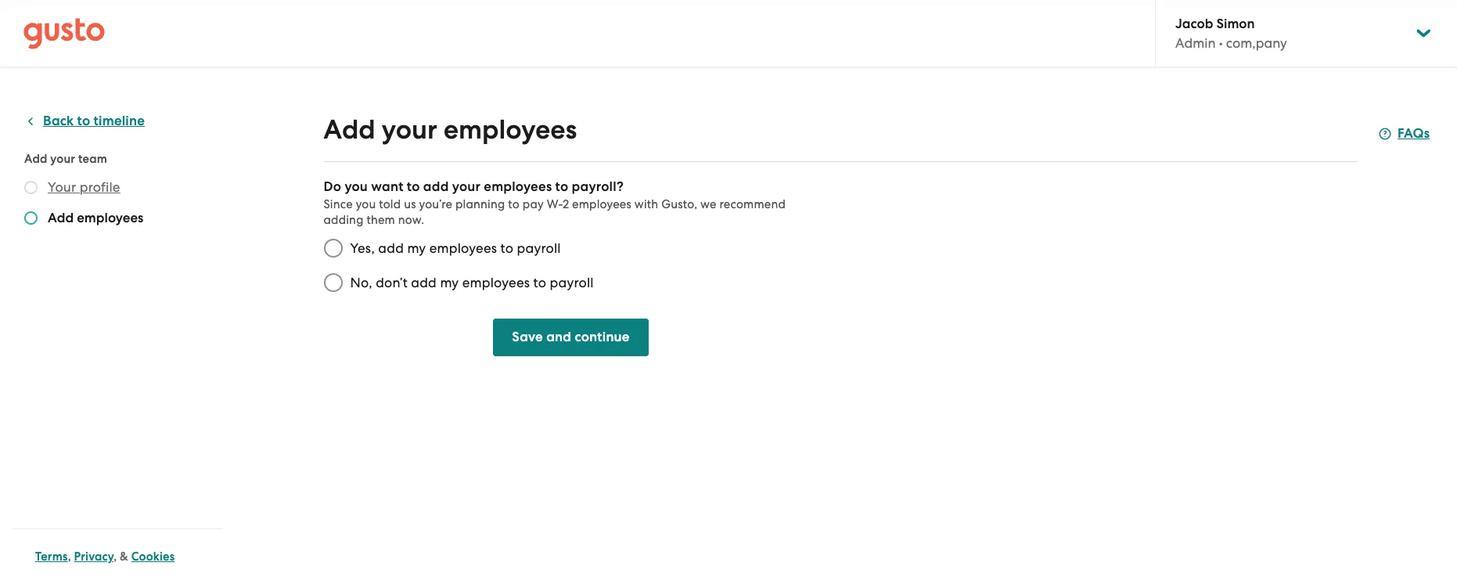 Task type: describe. For each thing, give the bounding box(es) containing it.
privacy
[[74, 550, 114, 564]]

don't
[[376, 275, 408, 290]]

0 vertical spatial payroll
[[517, 240, 561, 256]]

gusto,
[[662, 197, 698, 211]]

terms link
[[35, 550, 68, 564]]

2
[[563, 197, 569, 211]]

you're
[[419, 197, 453, 211]]

to up '2'
[[556, 179, 569, 195]]

2 , from the left
[[114, 550, 117, 564]]

privacy link
[[74, 550, 114, 564]]

told
[[379, 197, 401, 211]]

&
[[120, 550, 128, 564]]

your inside "do you want to add your employees to payroll? since you told us you're planning to pay w-2 employees with gusto, we recommend adding them now."
[[452, 179, 481, 195]]

since
[[324, 197, 353, 211]]

to up save
[[534, 275, 547, 290]]

yes,
[[350, 240, 375, 256]]

1 , from the left
[[68, 550, 71, 564]]

your for employees
[[382, 114, 437, 146]]

timeline
[[94, 113, 145, 129]]

home image
[[23, 18, 105, 49]]

1 vertical spatial my
[[440, 275, 459, 290]]

profile
[[80, 179, 120, 195]]

us
[[404, 197, 416, 211]]

team
[[78, 152, 107, 166]]

back
[[43, 113, 74, 129]]

and
[[547, 329, 572, 345]]

continue
[[575, 329, 630, 345]]

add for add your team
[[24, 152, 47, 166]]

them
[[367, 213, 395, 227]]

adding
[[324, 213, 364, 227]]

2 vertical spatial add
[[411, 275, 437, 290]]

add employees list
[[24, 178, 217, 231]]

no,
[[350, 275, 372, 290]]

add for add your employees
[[324, 114, 376, 146]]

to up no, don't add my employees to payroll
[[501, 240, 514, 256]]

planning
[[456, 197, 505, 211]]

w-
[[547, 197, 563, 211]]

1 vertical spatial you
[[356, 197, 376, 211]]

save
[[512, 329, 543, 345]]

add your employees
[[324, 114, 577, 146]]

with
[[635, 197, 659, 211]]

back to timeline button
[[24, 112, 145, 131]]

your for team
[[50, 152, 75, 166]]

no, don't add my employees to payroll
[[350, 275, 594, 290]]

Yes, add my employees to payroll radio
[[316, 231, 350, 265]]

1 vertical spatial add
[[378, 240, 404, 256]]



Task type: vqa. For each thing, say whether or not it's contained in the screenshot.
Jacob Simon Admin • com,pany
yes



Task type: locate. For each thing, give the bounding box(es) containing it.
to inside button
[[77, 113, 90, 129]]

my down yes, add my employees to payroll
[[440, 275, 459, 290]]

1 horizontal spatial ,
[[114, 550, 117, 564]]

employees inside list
[[77, 210, 144, 226]]

admin
[[1176, 35, 1216, 51]]

0 horizontal spatial ,
[[68, 550, 71, 564]]

your
[[382, 114, 437, 146], [50, 152, 75, 166], [452, 179, 481, 195]]

want
[[371, 179, 404, 195]]

check image
[[24, 211, 38, 225]]

recommend
[[720, 197, 786, 211]]

1 horizontal spatial add
[[48, 210, 74, 226]]

2 vertical spatial your
[[452, 179, 481, 195]]

com,pany
[[1227, 35, 1288, 51]]

pay
[[523, 197, 544, 211]]

do you want to add your employees to payroll? since you told us you're planning to pay w-2 employees with gusto, we recommend adding them now.
[[324, 179, 786, 227]]

payroll?
[[572, 179, 624, 195]]

to left pay
[[508, 197, 520, 211]]

add right check image
[[48, 210, 74, 226]]

your profile button
[[48, 178, 120, 197]]

,
[[68, 550, 71, 564], [114, 550, 117, 564]]

terms , privacy , & cookies
[[35, 550, 175, 564]]

your up planning
[[452, 179, 481, 195]]

payroll up the 'save and continue' at the left bottom of the page
[[550, 275, 594, 290]]

add inside list
[[48, 210, 74, 226]]

your profile
[[48, 179, 120, 195]]

save and continue
[[512, 329, 630, 345]]

0 vertical spatial my
[[407, 240, 426, 256]]

0 horizontal spatial your
[[50, 152, 75, 166]]

my down now.
[[407, 240, 426, 256]]

1 horizontal spatial my
[[440, 275, 459, 290]]

add up do
[[324, 114, 376, 146]]

employees
[[444, 114, 577, 146], [484, 179, 552, 195], [572, 197, 632, 211], [77, 210, 144, 226], [430, 240, 497, 256], [462, 275, 530, 290]]

payroll
[[517, 240, 561, 256], [550, 275, 594, 290]]

your up your
[[50, 152, 75, 166]]

0 horizontal spatial add
[[24, 152, 47, 166]]

0 horizontal spatial my
[[407, 240, 426, 256]]

add inside "do you want to add your employees to payroll? since you told us you're planning to pay w-2 employees with gusto, we recommend adding them now."
[[423, 179, 449, 195]]

you
[[345, 179, 368, 195], [356, 197, 376, 211]]

you up them at the left
[[356, 197, 376, 211]]

we
[[701, 197, 717, 211]]

payroll down pay
[[517, 240, 561, 256]]

your up the want
[[382, 114, 437, 146]]

cookies button
[[131, 547, 175, 566]]

0 vertical spatial add
[[324, 114, 376, 146]]

add
[[324, 114, 376, 146], [24, 152, 47, 166], [48, 210, 74, 226]]

you right do
[[345, 179, 368, 195]]

, left "privacy"
[[68, 550, 71, 564]]

1 vertical spatial your
[[50, 152, 75, 166]]

do
[[324, 179, 341, 195]]

add right yes,
[[378, 240, 404, 256]]

add your team
[[24, 152, 107, 166]]

2 horizontal spatial your
[[452, 179, 481, 195]]

add up check icon
[[24, 152, 47, 166]]

0 vertical spatial add
[[423, 179, 449, 195]]

add
[[423, 179, 449, 195], [378, 240, 404, 256], [411, 275, 437, 290]]

my
[[407, 240, 426, 256], [440, 275, 459, 290]]

faqs
[[1398, 125, 1431, 142]]

to up us
[[407, 179, 420, 195]]

0 vertical spatial your
[[382, 114, 437, 146]]

to
[[77, 113, 90, 129], [407, 179, 420, 195], [556, 179, 569, 195], [508, 197, 520, 211], [501, 240, 514, 256], [534, 275, 547, 290]]

jacob simon admin • com,pany
[[1176, 16, 1288, 51]]

yes, add my employees to payroll
[[350, 240, 561, 256]]

2 horizontal spatial add
[[324, 114, 376, 146]]

check image
[[24, 181, 38, 194]]

terms
[[35, 550, 68, 564]]

now.
[[398, 213, 424, 227]]

1 vertical spatial add
[[24, 152, 47, 166]]

save and continue button
[[494, 319, 649, 356]]

add employees
[[48, 210, 144, 226]]

simon
[[1217, 16, 1255, 32]]

add up you're
[[423, 179, 449, 195]]

2 vertical spatial add
[[48, 210, 74, 226]]

, left &
[[114, 550, 117, 564]]

No, don't add my employees to payroll radio
[[316, 265, 350, 300]]

add right don't on the top
[[411, 275, 437, 290]]

cookies
[[131, 550, 175, 564]]

1 vertical spatial payroll
[[550, 275, 594, 290]]

add for add employees
[[48, 210, 74, 226]]

1 horizontal spatial your
[[382, 114, 437, 146]]

back to timeline
[[43, 113, 145, 129]]

your
[[48, 179, 76, 195]]

faqs button
[[1379, 124, 1431, 143]]

to right back
[[77, 113, 90, 129]]

•
[[1220, 35, 1223, 51]]

jacob
[[1176, 16, 1214, 32]]

0 vertical spatial you
[[345, 179, 368, 195]]



